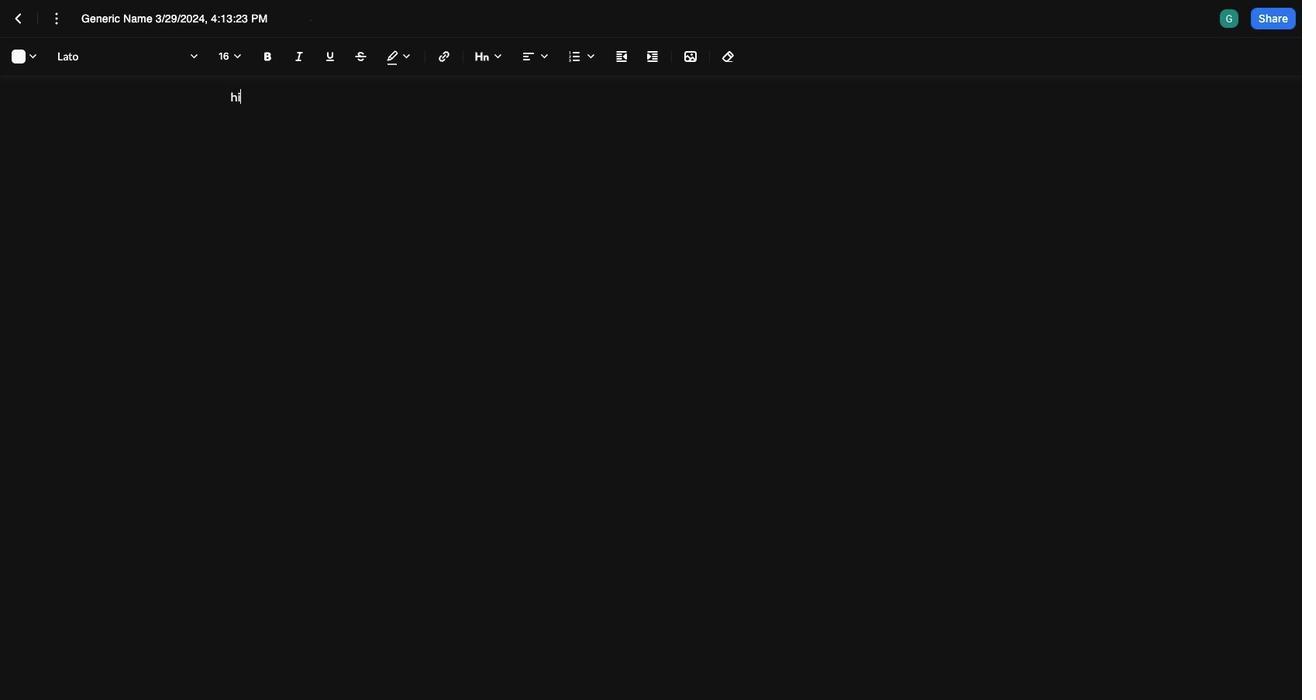 Task type: describe. For each thing, give the bounding box(es) containing it.
bold image
[[259, 47, 277, 66]]

more image
[[47, 9, 66, 28]]

underline image
[[321, 47, 339, 66]]

insert image image
[[681, 47, 700, 66]]

strikethrough image
[[352, 47, 370, 66]]



Task type: locate. For each thing, give the bounding box(es) containing it.
clear style image
[[719, 47, 738, 66]]

decrease indent image
[[612, 47, 631, 66]]

generic name image
[[1220, 9, 1238, 28]]

progress bar
[[297, 9, 315, 26]]

all notes image
[[9, 9, 28, 28]]

italic image
[[290, 47, 308, 66]]

link image
[[435, 47, 453, 66]]

increase indent image
[[643, 47, 662, 66]]

None text field
[[81, 11, 281, 26]]



Task type: vqa. For each thing, say whether or not it's contained in the screenshot.
'text box'
yes



